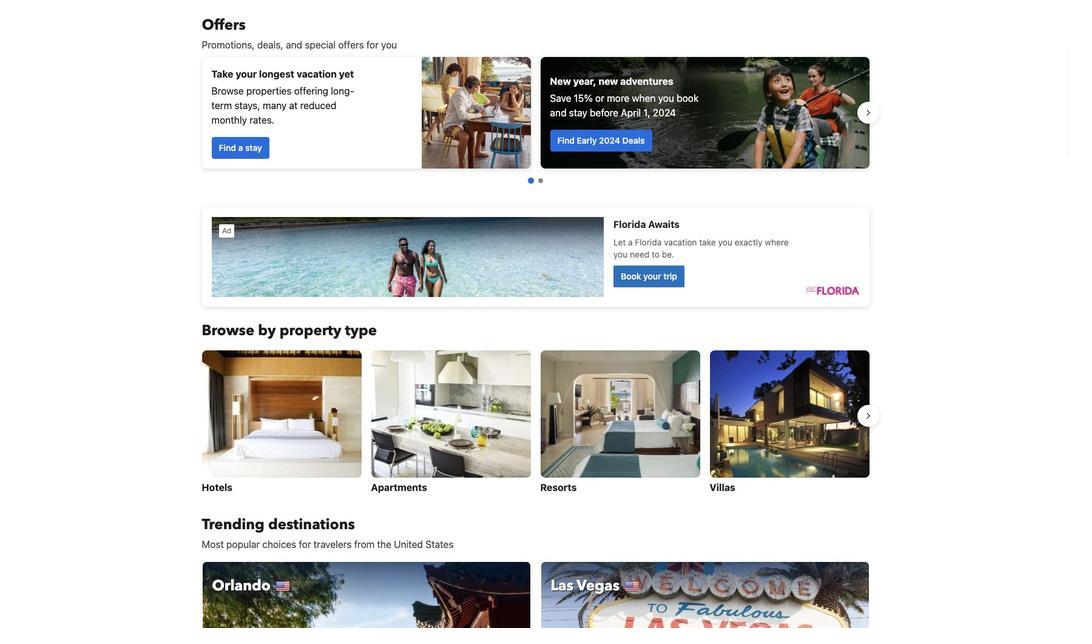 Task type: vqa. For each thing, say whether or not it's contained in the screenshot.
Nov related to 18
no



Task type: describe. For each thing, give the bounding box(es) containing it.
travelers
[[314, 540, 352, 551]]

book
[[677, 93, 699, 104]]

orlando link
[[202, 562, 531, 629]]

year,
[[573, 76, 596, 87]]

when
[[632, 93, 656, 104]]

region containing take your longest vacation yet
[[192, 52, 879, 174]]

las vegas link
[[540, 562, 869, 629]]

take your longest vacation yet browse properties offering long- term stays, many at reduced monthly rates.
[[211, 69, 354, 126]]

choices
[[262, 540, 296, 551]]

villas
[[710, 483, 735, 494]]

las
[[551, 577, 574, 597]]

find a stay link
[[211, 137, 269, 159]]

a young girl and woman kayak on a river image
[[540, 57, 869, 169]]

offering
[[294, 86, 328, 96]]

special
[[305, 39, 336, 50]]

new
[[550, 76, 571, 87]]

long-
[[331, 86, 354, 96]]

stay inside new year, new adventures save 15% or more when you book and stay before april 1, 2024
[[569, 107, 587, 118]]

before
[[590, 107, 618, 118]]

for inside trending destinations most popular choices for travelers from the united states
[[299, 540, 311, 551]]

orlando
[[212, 577, 271, 597]]

stays,
[[235, 100, 260, 111]]

vacation
[[297, 69, 337, 80]]

2024 inside new year, new adventures save 15% or more when you book and stay before april 1, 2024
[[653, 107, 676, 118]]

the
[[377, 540, 391, 551]]

offers promotions, deals, and special offers for you
[[202, 15, 397, 50]]

type
[[345, 321, 377, 341]]

advertisement element
[[202, 208, 869, 307]]

most
[[202, 540, 224, 551]]

popular
[[226, 540, 260, 551]]

las vegas
[[551, 577, 620, 597]]

by
[[258, 321, 276, 341]]

find a stay
[[219, 143, 262, 153]]

adventures
[[620, 76, 673, 87]]

1 vertical spatial 2024
[[599, 135, 620, 146]]

states
[[426, 540, 454, 551]]

you inside offers promotions, deals, and special offers for you
[[381, 39, 397, 50]]

early
[[577, 135, 597, 146]]

find for save 15% or more when you book and stay before april 1, 2024
[[557, 135, 575, 146]]

april
[[621, 107, 641, 118]]

deals,
[[257, 39, 283, 50]]

new
[[599, 76, 618, 87]]

trending destinations most popular choices for travelers from the united states
[[202, 515, 454, 551]]

1 vertical spatial browse
[[202, 321, 254, 341]]

1,
[[644, 107, 650, 118]]

15%
[[574, 93, 593, 104]]

yet
[[339, 69, 354, 80]]

apartments
[[371, 483, 427, 494]]

for inside offers promotions, deals, and special offers for you
[[366, 39, 379, 50]]

a
[[238, 143, 243, 153]]

united
[[394, 540, 423, 551]]

or
[[595, 93, 604, 104]]

browse by property type
[[202, 321, 377, 341]]

resorts link
[[540, 351, 700, 497]]

reduced
[[300, 100, 336, 111]]

find early 2024 deals
[[557, 135, 645, 146]]

rates.
[[250, 115, 274, 126]]



Task type: locate. For each thing, give the bounding box(es) containing it.
from
[[354, 540, 375, 551]]

and inside new year, new adventures save 15% or more when you book and stay before april 1, 2024
[[550, 107, 567, 118]]

1 horizontal spatial find
[[557, 135, 575, 146]]

and inside offers promotions, deals, and special offers for you
[[286, 39, 302, 50]]

take
[[211, 69, 233, 80]]

more
[[607, 93, 629, 104]]

0 horizontal spatial and
[[286, 39, 302, 50]]

you left book
[[658, 93, 674, 104]]

2024
[[653, 107, 676, 118], [599, 135, 620, 146]]

0 vertical spatial for
[[366, 39, 379, 50]]

0 vertical spatial region
[[192, 52, 879, 174]]

region containing hotels
[[192, 346, 879, 502]]

for right offers
[[366, 39, 379, 50]]

stay right a
[[245, 143, 262, 153]]

0 horizontal spatial stay
[[245, 143, 262, 153]]

for
[[366, 39, 379, 50], [299, 540, 311, 551]]

monthly
[[211, 115, 247, 126]]

stay inside the "find a stay" link
[[245, 143, 262, 153]]

1 vertical spatial region
[[192, 346, 879, 502]]

0 horizontal spatial you
[[381, 39, 397, 50]]

1 horizontal spatial for
[[366, 39, 379, 50]]

1 horizontal spatial stay
[[569, 107, 587, 118]]

1 vertical spatial you
[[658, 93, 674, 104]]

save
[[550, 93, 571, 104]]

take your longest vacation yet image
[[421, 57, 531, 169]]

resorts
[[540, 483, 577, 494]]

main content containing offers
[[192, 15, 879, 629]]

0 vertical spatial and
[[286, 39, 302, 50]]

0 horizontal spatial 2024
[[599, 135, 620, 146]]

browse up term
[[211, 86, 244, 96]]

property
[[280, 321, 341, 341]]

longest
[[259, 69, 294, 80]]

find early 2024 deals link
[[550, 130, 652, 152]]

find
[[557, 135, 575, 146], [219, 143, 236, 153]]

your
[[236, 69, 257, 80]]

term
[[211, 100, 232, 111]]

deals
[[622, 135, 645, 146]]

you right offers
[[381, 39, 397, 50]]

browse inside take your longest vacation yet browse properties offering long- term stays, many at reduced monthly rates.
[[211, 86, 244, 96]]

hotels
[[202, 483, 232, 494]]

destinations
[[268, 515, 355, 536]]

main content
[[192, 15, 879, 629]]

for down destinations
[[299, 540, 311, 551]]

progress bar
[[528, 178, 543, 184]]

promotions,
[[202, 39, 255, 50]]

properties
[[246, 86, 292, 96]]

new year, new adventures save 15% or more when you book and stay before april 1, 2024
[[550, 76, 699, 118]]

hotels link
[[202, 351, 361, 497]]

villas link
[[710, 351, 869, 497]]

offers
[[338, 39, 364, 50]]

offers
[[202, 15, 246, 35]]

find left a
[[219, 143, 236, 153]]

stay
[[569, 107, 587, 118], [245, 143, 262, 153]]

and down save
[[550, 107, 567, 118]]

0 vertical spatial browse
[[211, 86, 244, 96]]

many
[[263, 100, 287, 111]]

browse left the by
[[202, 321, 254, 341]]

1 horizontal spatial you
[[658, 93, 674, 104]]

and
[[286, 39, 302, 50], [550, 107, 567, 118]]

0 horizontal spatial for
[[299, 540, 311, 551]]

you
[[381, 39, 397, 50], [658, 93, 674, 104]]

2 region from the top
[[192, 346, 879, 502]]

2024 right early
[[599, 135, 620, 146]]

browse
[[211, 86, 244, 96], [202, 321, 254, 341]]

1 vertical spatial for
[[299, 540, 311, 551]]

1 region from the top
[[192, 52, 879, 174]]

0 vertical spatial stay
[[569, 107, 587, 118]]

find for browse properties offering long- term stays, many at reduced monthly rates.
[[219, 143, 236, 153]]

find left early
[[557, 135, 575, 146]]

stay down 15%
[[569, 107, 587, 118]]

region
[[192, 52, 879, 174], [192, 346, 879, 502]]

0 vertical spatial 2024
[[653, 107, 676, 118]]

you inside new year, new adventures save 15% or more when you book and stay before april 1, 2024
[[658, 93, 674, 104]]

and right deals,
[[286, 39, 302, 50]]

trending
[[202, 515, 265, 536]]

apartments link
[[371, 351, 531, 497]]

1 vertical spatial stay
[[245, 143, 262, 153]]

0 horizontal spatial find
[[219, 143, 236, 153]]

vegas
[[577, 577, 620, 597]]

1 vertical spatial and
[[550, 107, 567, 118]]

1 horizontal spatial 2024
[[653, 107, 676, 118]]

at
[[289, 100, 298, 111]]

0 vertical spatial you
[[381, 39, 397, 50]]

1 horizontal spatial and
[[550, 107, 567, 118]]

2024 right 1,
[[653, 107, 676, 118]]



